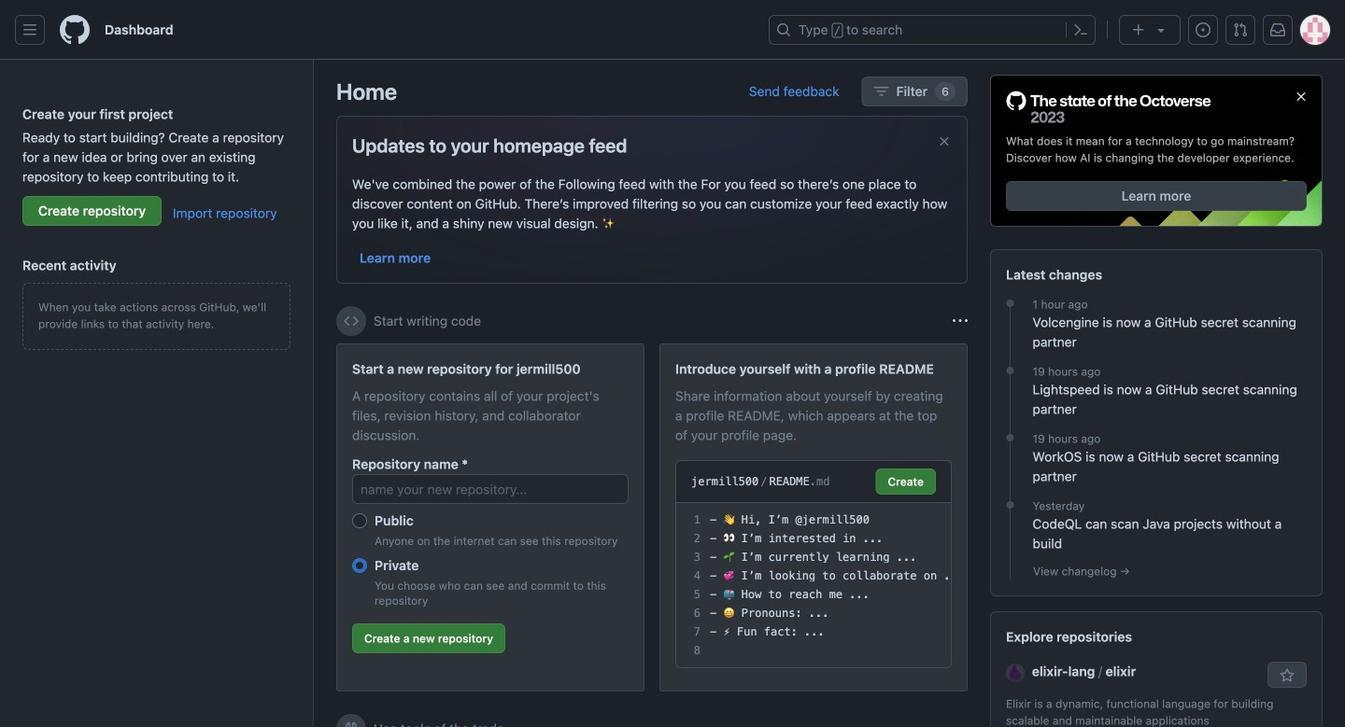 Task type: describe. For each thing, give the bounding box(es) containing it.
filter image
[[874, 84, 889, 99]]

explore repositories navigation
[[990, 612, 1323, 728]]

issue opened image
[[1196, 22, 1211, 37]]

1 dot fill image from the top
[[1003, 296, 1018, 311]]

homepage image
[[60, 15, 90, 45]]

close image
[[1294, 89, 1309, 104]]

x image
[[937, 134, 952, 149]]

2 dot fill image from the top
[[1003, 498, 1018, 513]]

@elixir-lang profile image
[[1006, 664, 1025, 683]]

command palette image
[[1073, 22, 1088, 37]]

name your new repository... text field
[[352, 475, 629, 504]]

github logo image
[[1006, 91, 1212, 125]]

tools image
[[344, 722, 359, 728]]



Task type: locate. For each thing, give the bounding box(es) containing it.
1 dot fill image from the top
[[1003, 363, 1018, 378]]

git pull request image
[[1233, 22, 1248, 37]]

plus image
[[1131, 22, 1146, 37]]

None radio
[[352, 514, 367, 529], [352, 559, 367, 574], [352, 514, 367, 529], [352, 559, 367, 574]]

notifications image
[[1270, 22, 1285, 37]]

explore element
[[990, 75, 1323, 728]]

1 vertical spatial dot fill image
[[1003, 431, 1018, 446]]

none submit inside introduce yourself with a profile readme element
[[876, 469, 936, 495]]

2 dot fill image from the top
[[1003, 431, 1018, 446]]

1 vertical spatial dot fill image
[[1003, 498, 1018, 513]]

triangle down image
[[1154, 22, 1169, 37]]

0 vertical spatial dot fill image
[[1003, 363, 1018, 378]]

star this repository image
[[1280, 669, 1295, 684]]

dot fill image
[[1003, 363, 1018, 378], [1003, 498, 1018, 513]]

dot fill image
[[1003, 296, 1018, 311], [1003, 431, 1018, 446]]

start a new repository element
[[336, 344, 645, 692]]

0 vertical spatial dot fill image
[[1003, 296, 1018, 311]]

None submit
[[876, 469, 936, 495]]

code image
[[344, 314, 359, 329]]

introduce yourself with a profile readme element
[[659, 344, 968, 692]]

why am i seeing this? image
[[953, 314, 968, 329]]



Task type: vqa. For each thing, say whether or not it's contained in the screenshot.
@elixir-lang profile icon
yes



